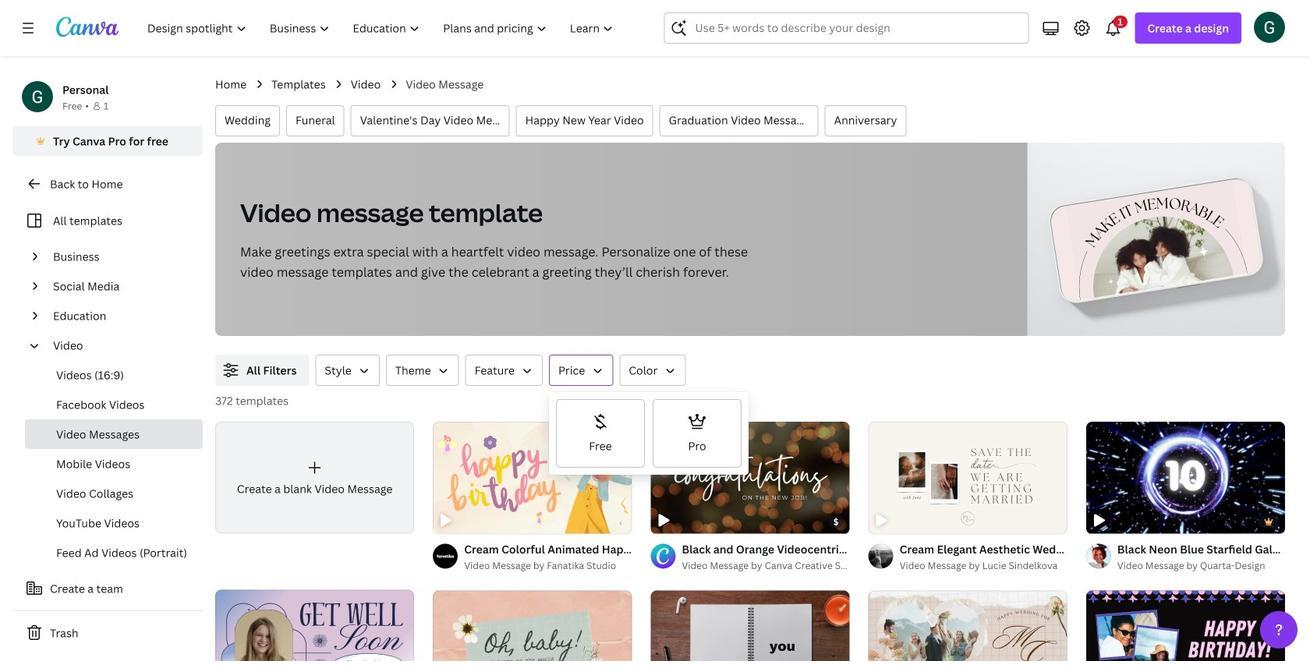 Task type: vqa. For each thing, say whether or not it's contained in the screenshot.
Greg Robinson 'icon'
yes



Task type: locate. For each thing, give the bounding box(es) containing it.
None search field
[[664, 12, 1029, 44]]

greg robinson image
[[1254, 12, 1285, 43]]

top level navigation element
[[137, 12, 627, 44]]

Search search field
[[695, 13, 1019, 43]]

video message template image
[[1027, 143, 1285, 336], [1065, 180, 1247, 300]]



Task type: describe. For each thing, give the bounding box(es) containing it.
create a blank video message element
[[215, 422, 414, 534]]



